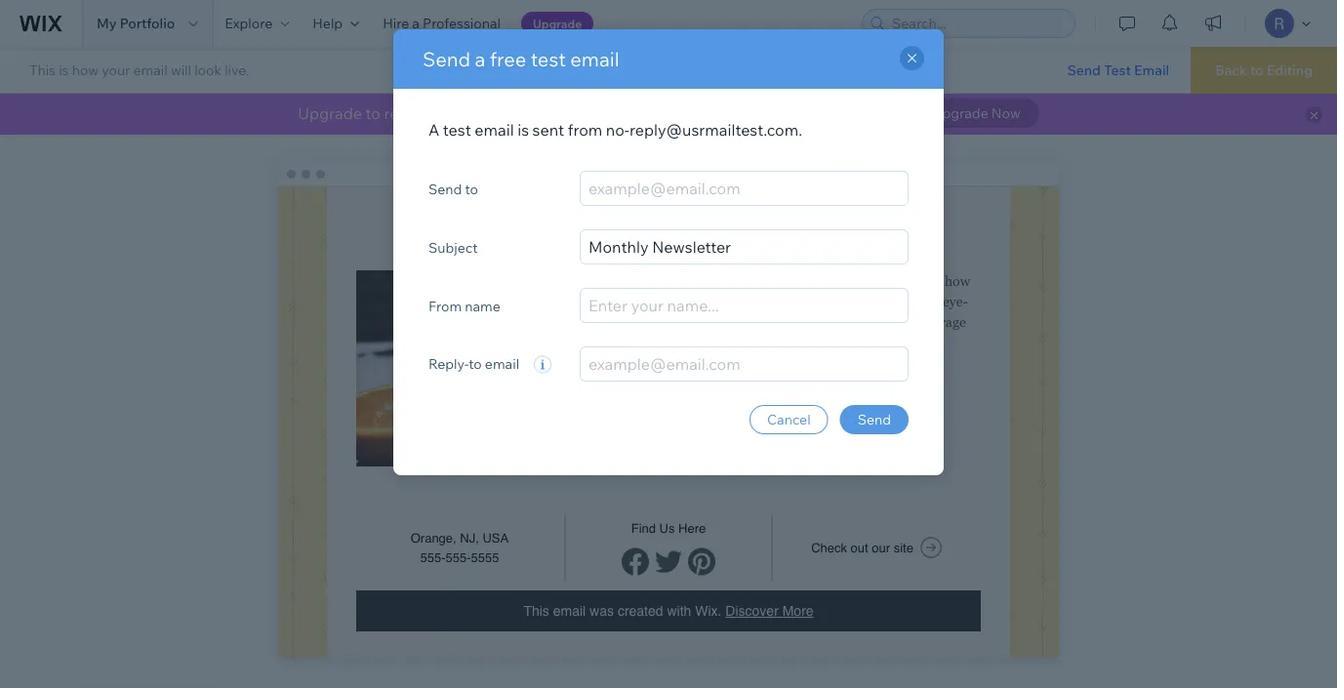 Task type: vqa. For each thing, say whether or not it's contained in the screenshot.
HIRE A PROFESSIONAL link
yes



Task type: locate. For each thing, give the bounding box(es) containing it.
send button
[[840, 405, 909, 434]]

this is how your email will look live.
[[29, 61, 249, 78]]

upgrade left now
[[932, 104, 988, 122]]

reply-to email
[[428, 355, 522, 372]]

how
[[72, 61, 99, 78]]

send
[[423, 47, 471, 71], [1067, 61, 1101, 78], [428, 180, 462, 197], [858, 411, 891, 428]]

emails
[[581, 103, 628, 123], [743, 103, 790, 123]]

a for professional
[[412, 15, 420, 32]]

1 horizontal spatial upgrade
[[533, 16, 582, 31]]

0 vertical spatial example@email.com field
[[580, 171, 909, 206]]

from
[[428, 297, 462, 314]]

0 vertical spatial test
[[531, 47, 566, 71]]

example@email.com field for reply-to email
[[580, 346, 909, 382]]

is
[[59, 61, 69, 78], [517, 120, 529, 140]]

and
[[631, 103, 659, 123]]

emails left .
[[743, 103, 790, 123]]

is left sent
[[517, 120, 529, 140]]

send test email
[[1067, 61, 1169, 78]]

more
[[701, 103, 739, 123]]

upgrade now
[[932, 104, 1021, 122]]

a
[[428, 120, 439, 140]]

test
[[531, 47, 566, 71], [443, 120, 471, 140]]

from right branding
[[543, 103, 577, 123]]

to right back
[[1250, 61, 1264, 79]]

is right this
[[59, 61, 69, 78]]

Enter your name... field
[[580, 288, 909, 323]]

0 horizontal spatial a
[[412, 15, 420, 32]]

send for send to
[[428, 180, 462, 197]]

from left no- in the top of the page
[[568, 120, 602, 140]]

to inside button
[[1250, 61, 1264, 79]]

help
[[313, 15, 343, 32]]

test
[[1104, 61, 1131, 78]]

send up subject
[[428, 180, 462, 197]]

Enter a subject line... field
[[580, 229, 909, 264]]

0 horizontal spatial is
[[59, 61, 69, 78]]

example@email.com field down enter your name... field
[[580, 346, 909, 382]]

professional
[[423, 15, 501, 32]]

a
[[412, 15, 420, 32], [475, 47, 486, 71]]

0 horizontal spatial emails
[[581, 103, 628, 123]]

0 horizontal spatial upgrade
[[298, 103, 362, 123]]

1 vertical spatial a
[[475, 47, 486, 71]]

a left free
[[475, 47, 486, 71]]

a right hire
[[412, 15, 420, 32]]

1 emails from the left
[[581, 103, 628, 123]]

send left test
[[1067, 61, 1101, 78]]

hire
[[383, 15, 409, 32]]

emails left and
[[581, 103, 628, 123]]

upgrade
[[533, 16, 582, 31], [298, 103, 362, 123], [932, 104, 988, 122]]

send right the cancel
[[858, 411, 891, 428]]

1 horizontal spatial emails
[[743, 103, 790, 123]]

per
[[793, 103, 818, 123]]

from name
[[428, 297, 500, 314]]

my portfolio
[[97, 15, 175, 32]]

1 example@email.com field from the top
[[580, 171, 909, 206]]

send down hire a professional
[[423, 47, 471, 71]]

subject
[[428, 238, 478, 255]]

explore
[[225, 15, 273, 32]]

send to
[[428, 180, 478, 197]]

live.
[[225, 61, 249, 78]]

my
[[97, 15, 117, 32]]

sent
[[533, 120, 564, 140]]

example@email.com field
[[580, 171, 909, 206], [580, 346, 909, 382]]

upgrade inside 'button'
[[533, 16, 582, 31]]

1 vertical spatial test
[[443, 120, 471, 140]]

2 example@email.com field from the top
[[580, 346, 909, 382]]

2 horizontal spatial upgrade
[[932, 104, 988, 122]]

from
[[543, 103, 577, 123], [568, 120, 602, 140]]

0 vertical spatial a
[[412, 15, 420, 32]]

0 vertical spatial is
[[59, 61, 69, 78]]

test right a
[[443, 120, 471, 140]]

remove
[[384, 103, 439, 123]]

a for free
[[475, 47, 486, 71]]

1 vertical spatial is
[[517, 120, 529, 140]]

editing
[[1267, 61, 1313, 79]]

0 horizontal spatial test
[[443, 120, 471, 140]]

upgrade up send a free test email
[[533, 16, 582, 31]]

to left remove
[[366, 103, 381, 123]]

example@email.com field up enter a subject line... 'field'
[[580, 171, 909, 206]]

1 vertical spatial example@email.com field
[[580, 346, 909, 382]]

upgrade left remove
[[298, 103, 362, 123]]

to
[[1250, 61, 1264, 79], [366, 103, 381, 123], [465, 180, 478, 197], [469, 355, 482, 372]]

to up subject
[[465, 180, 478, 197]]

will
[[171, 61, 191, 78]]

send
[[662, 103, 698, 123]]

email down upgrade 'button'
[[570, 47, 619, 71]]

test down upgrade 'button'
[[531, 47, 566, 71]]

email
[[570, 47, 619, 71], [133, 61, 168, 78], [475, 120, 514, 140], [485, 355, 519, 372]]

this
[[29, 61, 56, 78]]

back
[[1215, 61, 1247, 79]]

send inside button
[[858, 411, 891, 428]]

1 horizontal spatial a
[[475, 47, 486, 71]]

1 horizontal spatial test
[[531, 47, 566, 71]]

reply@usrmailtest.com
[[630, 120, 799, 140]]

to down name
[[469, 355, 482, 372]]

upgrade for upgrade
[[533, 16, 582, 31]]

send for send test email
[[1067, 61, 1101, 78]]



Task type: describe. For each thing, give the bounding box(es) containing it.
month.
[[822, 103, 873, 123]]

upgrade button
[[521, 12, 594, 35]]

upgrade now link
[[914, 99, 1039, 128]]

email left will
[[133, 61, 168, 78]]

reply-
[[428, 355, 469, 372]]

send for send a free test email
[[423, 47, 471, 71]]

your
[[102, 61, 130, 78]]

hire a professional link
[[371, 0, 512, 47]]

free
[[490, 47, 526, 71]]

to for send
[[465, 180, 478, 197]]

2 emails from the left
[[743, 103, 790, 123]]

wix
[[442, 103, 470, 123]]

upgrade for upgrade now
[[932, 104, 988, 122]]

to for back
[[1250, 61, 1264, 79]]

to for upgrade
[[366, 103, 381, 123]]

look
[[194, 61, 222, 78]]

email right reply-
[[485, 355, 519, 372]]

email right wix
[[475, 120, 514, 140]]

name
[[465, 297, 500, 314]]

now
[[991, 104, 1021, 122]]

email
[[1134, 61, 1169, 78]]

send for send
[[858, 411, 891, 428]]

hire a professional
[[383, 15, 501, 32]]

back to editing button
[[1191, 47, 1337, 94]]

branding
[[473, 103, 539, 123]]

1 horizontal spatial is
[[517, 120, 529, 140]]

Search... field
[[886, 10, 1069, 37]]

.
[[799, 120, 802, 140]]

upgrade for upgrade to remove wix branding from emails and send more emails per month.
[[298, 103, 362, 123]]

portfolio
[[120, 15, 175, 32]]

send a free test email
[[423, 47, 619, 71]]

upgrade to remove wix branding from emails and send more emails per month.
[[298, 103, 877, 123]]

back to editing
[[1215, 61, 1313, 79]]

from for branding
[[543, 103, 577, 123]]

help button
[[301, 0, 371, 47]]

cancel
[[767, 411, 811, 428]]

from for sent
[[568, 120, 602, 140]]

cancel button
[[750, 405, 828, 434]]

no-
[[606, 120, 630, 140]]

example@email.com field for send to
[[580, 171, 909, 206]]

to for reply-
[[469, 355, 482, 372]]

a test email is sent from no-reply@usrmailtest.com .
[[428, 120, 802, 140]]



